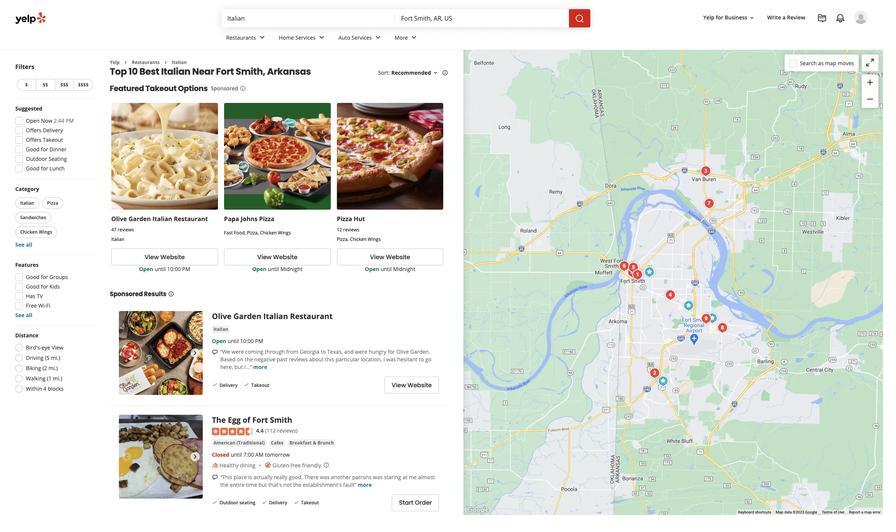 Task type: vqa. For each thing, say whether or not it's contained in the screenshot.
ABOUT
yes



Task type: describe. For each thing, give the bounding box(es) containing it.
lunch
[[50, 165, 65, 172]]

0 horizontal spatial the egg of fort smith image
[[119, 415, 203, 499]]

olive garden italian restaurant image
[[119, 311, 203, 395]]

4.4 star rating image
[[212, 428, 253, 435]]

none field near
[[401, 14, 563, 23]]

notifications image
[[836, 14, 846, 23]]

1 horizontal spatial fort
[[253, 415, 268, 425]]

$$$$ button
[[74, 79, 93, 91]]

previous image
[[122, 452, 131, 462]]

0 horizontal spatial to
[[321, 348, 326, 356]]

47
[[111, 227, 117, 233]]

open inside "group"
[[26, 117, 40, 124]]

21 west end image
[[617, 259, 632, 274]]

1 open until midnight from the left
[[252, 266, 303, 273]]

2 horizontal spatial 16 checkmark v2 image
[[294, 500, 300, 506]]

olive for olive garden italian restaurant 47 reviews italian
[[111, 215, 127, 223]]

16 chevron down v2 image
[[749, 15, 756, 21]]

4
[[43, 385, 46, 392]]

write
[[768, 14, 782, 21]]

another
[[331, 474, 351, 481]]

establishment's
[[303, 481, 342, 488]]

keyboard
[[739, 510, 755, 515]]

(112
[[265, 427, 276, 435]]

order
[[415, 499, 432, 507]]

write a review link
[[765, 11, 809, 25]]

24 chevron down v2 image
[[258, 33, 267, 42]]

$$$ button
[[55, 79, 74, 91]]

0 horizontal spatial fort
[[216, 65, 234, 78]]

16 checkmark v2 image for view
[[212, 382, 218, 388]]

based
[[220, 356, 236, 363]]

1 horizontal spatial delivery
[[220, 382, 238, 388]]

zoom in image
[[866, 78, 875, 87]]

24 chevron down v2 image for auto services
[[374, 33, 383, 42]]

eye
[[42, 344, 50, 351]]

outdoor seating
[[220, 500, 256, 506]]

zoom out image
[[866, 95, 875, 104]]

restaurant for olive garden italian restaurant 47 reviews italian
[[174, 215, 208, 223]]

view inside option group
[[52, 344, 63, 351]]

shortcuts
[[756, 510, 772, 515]]

seating
[[240, 500, 256, 506]]

0 horizontal spatial the
[[220, 481, 229, 488]]

1 vertical spatial olive garden italian restaurant link
[[212, 311, 333, 322]]

am
[[255, 451, 264, 458]]

report a map error
[[850, 510, 881, 515]]

i…"
[[244, 364, 252, 371]]

1 horizontal spatial the egg of fort smith image
[[656, 374, 671, 389]]

16 chevron right v2 image for italian
[[163, 59, 169, 66]]

pizza for pizza
[[47, 200, 58, 206]]

wings inside button
[[39, 229, 52, 235]]

data
[[785, 510, 792, 515]]

view down fast food, pizza, chicken wings
[[257, 253, 272, 262]]

next image for olive garden italian restaurant
[[191, 349, 200, 358]]

georgia
[[300, 348, 320, 356]]

offers delivery
[[26, 127, 63, 134]]

chicken wings
[[20, 229, 52, 235]]

$$$
[[60, 82, 68, 88]]

0 horizontal spatial italian button
[[15, 198, 39, 209]]

restaurant for olive garden italian restaurant
[[290, 311, 333, 322]]

option group containing distance
[[13, 332, 95, 395]]

1 were from the left
[[232, 348, 244, 356]]

recommended button
[[392, 69, 439, 76]]

offers for offers delivery
[[26, 127, 41, 134]]

food,
[[234, 230, 246, 236]]

free wi-fi
[[26, 302, 50, 309]]

reviews inside the pizza hut 12 reviews pizza, chicken wings
[[343, 227, 360, 233]]

staring
[[384, 474, 401, 481]]

see for category
[[15, 241, 25, 248]]

chicken wings button
[[15, 227, 57, 238]]

0 horizontal spatial restaurants
[[132, 59, 160, 66]]

slideshow element for olive garden italian restaurant
[[119, 311, 203, 395]]

free
[[26, 302, 37, 309]]

talianos italian restaurant image
[[630, 267, 646, 283]]

more link
[[389, 27, 425, 50]]

takeout down i…"
[[251, 382, 269, 388]]

offers for offers takeout
[[26, 136, 41, 143]]

more link for based
[[253, 364, 267, 371]]

(5
[[45, 354, 50, 362]]

time
[[246, 481, 257, 488]]

none field find
[[228, 14, 389, 23]]

good.
[[289, 474, 303, 481]]

brunch
[[318, 440, 334, 446]]

0 horizontal spatial open until 10:00 pm
[[139, 266, 190, 273]]

24 chevron down v2 image for home services
[[317, 33, 327, 42]]

for for kids
[[41, 283, 48, 290]]

arkansas
[[267, 65, 311, 78]]

1 vertical spatial of
[[834, 510, 838, 515]]

16 speech v2 image for "we
[[212, 349, 218, 355]]

garden for olive garden italian restaurant 47 reviews italian
[[129, 215, 151, 223]]

2 horizontal spatial the
[[293, 481, 302, 488]]

terms
[[822, 510, 833, 515]]

1 vertical spatial 16 info v2 image
[[168, 291, 174, 297]]

particular
[[336, 356, 360, 363]]

moves
[[838, 59, 855, 67]]

good for good for kids
[[26, 283, 40, 290]]

was inside "we were coming through from georgia to texas, and were hungry for olive garden. based on the negative past reviews about this particular location, i was hesitant to go here, but i…"
[[387, 356, 396, 363]]

10
[[129, 65, 138, 78]]

see for features
[[15, 312, 25, 319]]

google
[[806, 510, 818, 515]]

hideaway pizza image
[[715, 320, 731, 336]]

american (traditional) button
[[212, 439, 267, 447]]

for for groups
[[41, 273, 48, 281]]

1 horizontal spatial 10:00
[[240, 338, 254, 345]]

category
[[15, 185, 39, 193]]

walking (1 mi.)
[[26, 375, 62, 382]]

group containing features
[[13, 261, 95, 319]]

1 horizontal spatial italian button
[[212, 326, 230, 333]]

1 vertical spatial restaurants link
[[132, 59, 160, 66]]

the inside "we were coming through from georgia to texas, and were hungry for olive garden. based on the negative past reviews about this particular location, i was hesitant to go here, but i…"
[[245, 356, 253, 363]]

0 horizontal spatial italian link
[[172, 59, 187, 66]]

cafes button
[[270, 439, 285, 447]]

tomorrow
[[265, 451, 290, 458]]

for for business
[[716, 14, 724, 21]]

0 vertical spatial 10:00
[[167, 266, 181, 273]]

0 horizontal spatial pizza,
[[247, 230, 259, 236]]

within
[[26, 385, 42, 392]]

olive garden italian restaurant 47 reviews italian
[[111, 215, 208, 243]]

american (traditional)
[[214, 440, 265, 446]]

yelp for yelp for business
[[704, 14, 715, 21]]

location,
[[361, 356, 382, 363]]

$$
[[43, 82, 48, 88]]

2 were from the left
[[355, 348, 368, 356]]

biking (2 mi.)
[[26, 365, 58, 372]]

olive for olive garden italian restaurant
[[212, 311, 232, 322]]

1 horizontal spatial chicken
[[260, 230, 277, 236]]

1 vertical spatial to
[[419, 356, 424, 363]]

keyboard shortcuts button
[[739, 510, 772, 515]]

biking
[[26, 365, 41, 372]]

reviews inside "we were coming through from georgia to texas, and were hungry for olive garden. based on the negative past reviews about this particular location, i was hesitant to go here, but i…"
[[289, 356, 308, 363]]

7:00
[[244, 451, 254, 458]]

see all button for category
[[15, 241, 32, 248]]

friendly
[[302, 462, 321, 469]]

that's
[[268, 481, 282, 488]]

me
[[409, 474, 417, 481]]

sponsored for sponsored
[[211, 85, 238, 92]]

map
[[776, 510, 784, 515]]

0 horizontal spatial was
[[320, 474, 330, 481]]

report a map error link
[[850, 510, 881, 515]]

sort:
[[378, 69, 390, 76]]

river city bistro image
[[699, 311, 714, 326]]

fast food, pizza, chicken wings
[[224, 230, 291, 236]]

takeout down the establishment's
[[301, 500, 319, 506]]

has
[[26, 293, 35, 300]]

reviews)
[[277, 427, 298, 435]]

but inside "we were coming through from georgia to texas, and were hungry for olive garden. based on the negative past reviews about this particular location, i was hesitant to go here, but i…"
[[235, 364, 243, 371]]

$
[[25, 82, 28, 88]]

good for groups
[[26, 273, 68, 281]]

search
[[801, 59, 817, 67]]

takeout down best
[[146, 83, 177, 94]]

$ button
[[17, 79, 36, 91]]

pizza hut image
[[642, 265, 657, 280]]

keyboard shortcuts
[[739, 510, 772, 515]]

&
[[313, 440, 317, 446]]

bird's-
[[26, 344, 42, 351]]

papa johns pizza
[[224, 215, 275, 223]]

search as map moves
[[801, 59, 855, 67]]

(2
[[42, 365, 47, 372]]

really
[[274, 474, 288, 481]]

more for almost
[[358, 481, 372, 488]]

sponsored results
[[110, 290, 166, 299]]

16 chevron right v2 image for restaurants
[[123, 59, 129, 66]]

map for error
[[865, 510, 872, 515]]

see all for category
[[15, 241, 32, 248]]

1 vertical spatial open until 10:00 pm
[[212, 338, 263, 345]]

mi.) for walking (1 mi.)
[[53, 375, 62, 382]]

results
[[144, 290, 166, 299]]



Task type: locate. For each thing, give the bounding box(es) containing it.
0 horizontal spatial 10:00
[[167, 266, 181, 273]]

yelp left business at the top right of the page
[[704, 14, 715, 21]]

0 vertical spatial delivery
[[43, 127, 63, 134]]

christina o. image
[[855, 10, 868, 24]]

1 horizontal spatial to
[[419, 356, 424, 363]]

1 horizontal spatial yelp
[[704, 14, 715, 21]]

outdoor left seating in the left of the page
[[220, 500, 238, 506]]

3 24 chevron down v2 image from the left
[[410, 33, 419, 42]]

16 speech v2 image left "this
[[212, 475, 218, 481]]

"this
[[220, 474, 232, 481]]

chicken down papa johns pizza link
[[260, 230, 277, 236]]

the up i…"
[[245, 356, 253, 363]]

1 horizontal spatial pizza
[[259, 215, 275, 223]]

1 vertical spatial 16 checkmark v2 image
[[212, 500, 218, 506]]

1 vertical spatial delivery
[[220, 382, 238, 388]]

0 vertical spatial olive garden italian restaurant link
[[111, 215, 208, 223]]

view website
[[145, 253, 185, 262], [257, 253, 298, 262], [370, 253, 411, 262], [392, 381, 432, 390]]

for down good for groups
[[41, 283, 48, 290]]

1 slideshow element from the top
[[119, 311, 203, 395]]

review
[[788, 14, 806, 21]]

seating
[[49, 155, 67, 162]]

delivery down here,
[[220, 382, 238, 388]]

wings inside the pizza hut 12 reviews pizza, chicken wings
[[368, 236, 381, 243]]

chicken down sandwiches button
[[20, 229, 38, 235]]

0 vertical spatial pm
[[66, 117, 74, 124]]

1 horizontal spatial wings
[[278, 230, 291, 236]]

view right eye on the bottom of page
[[52, 344, 63, 351]]

fast
[[224, 230, 233, 236]]

1 see all button from the top
[[15, 241, 32, 248]]

see all down the chicken wings button
[[15, 241, 32, 248]]

a right report
[[862, 510, 864, 515]]

of left use
[[834, 510, 838, 515]]

2 none field from the left
[[401, 14, 563, 23]]

1 vertical spatial restaurant
[[290, 311, 333, 322]]

business categories element
[[220, 27, 868, 50]]

kids
[[50, 283, 60, 290]]

services right auto
[[352, 34, 372, 41]]

0 vertical spatial more link
[[253, 364, 267, 371]]

breakfast & brunch
[[290, 440, 334, 446]]

a for write
[[783, 14, 786, 21]]

0 vertical spatial 16 info v2 image
[[442, 70, 449, 76]]

pm for "we were coming through from georgia to texas, and were hungry for olive garden. based on the negative past reviews about this particular location, i was hesitant to go here, but i…"
[[255, 338, 263, 345]]

1 vertical spatial italian link
[[212, 326, 230, 333]]

pizza up 12
[[337, 215, 352, 223]]

terms of use
[[822, 510, 845, 515]]

(1
[[47, 375, 52, 382]]

0 vertical spatial of
[[243, 415, 251, 425]]

more
[[395, 34, 408, 41]]

0 vertical spatial outdoor
[[26, 155, 47, 162]]

0 vertical spatial map
[[826, 59, 837, 67]]

4.4
[[256, 427, 264, 435]]

24 chevron down v2 image left auto
[[317, 33, 327, 42]]

24 chevron down v2 image inside home services link
[[317, 33, 327, 42]]

mi.) for driving (5 mi.)
[[51, 354, 60, 362]]

for
[[716, 14, 724, 21], [41, 146, 48, 153], [41, 165, 48, 172], [41, 273, 48, 281], [41, 283, 48, 290], [388, 348, 395, 356]]

for right "hungry" on the bottom left of the page
[[388, 348, 395, 356]]

olive garden italian restaurant link
[[111, 215, 208, 223], [212, 311, 333, 322]]

restaurant inside olive garden italian restaurant 47 reviews italian
[[174, 215, 208, 223]]

good for lunch
[[26, 165, 65, 172]]

map for moves
[[826, 59, 837, 67]]

1 horizontal spatial olive garden italian restaurant link
[[212, 311, 333, 322]]

1 see from the top
[[15, 241, 25, 248]]

see all
[[15, 241, 32, 248], [15, 312, 32, 319]]

terms of use link
[[822, 510, 845, 515]]

more for based
[[253, 364, 267, 371]]

3 good from the top
[[26, 273, 40, 281]]

24 chevron down v2 image right more
[[410, 33, 419, 42]]

for for dinner
[[41, 146, 48, 153]]

16 speech v2 image
[[212, 349, 218, 355], [212, 475, 218, 481]]

fault"
[[343, 481, 357, 488]]

smith,
[[236, 65, 265, 78]]

24 chevron down v2 image for more
[[410, 33, 419, 42]]

see all for features
[[15, 312, 32, 319]]

pizza for pizza hut 12 reviews pizza, chicken wings
[[337, 215, 352, 223]]

olive up hesitant
[[397, 348, 409, 356]]

but down actually at the left bottom
[[259, 481, 267, 488]]

fort
[[216, 65, 234, 78], [253, 415, 268, 425]]

1 vertical spatial sponsored
[[110, 290, 143, 299]]

16 checkmark v2 image
[[212, 382, 218, 388], [212, 500, 218, 506]]

1 good from the top
[[26, 146, 40, 153]]

good for good for lunch
[[26, 165, 40, 172]]

driving
[[26, 354, 44, 362]]

for down "outdoor seating"
[[41, 165, 48, 172]]

restaurants
[[226, 34, 256, 41], [132, 59, 160, 66]]

tv
[[37, 293, 43, 300]]

2 see all from the top
[[15, 312, 32, 319]]

pizza, inside the pizza hut 12 reviews pizza, chicken wings
[[337, 236, 349, 243]]

but inside "this place is actually really good. there was another patrons was staring at me almost the entire time but that's not the establishment's fault"
[[259, 481, 267, 488]]

mi.) right (5
[[51, 354, 60, 362]]

16 info v2 image
[[240, 86, 246, 92]]

takeout up dinner
[[43, 136, 63, 143]]

previous image
[[122, 349, 131, 358]]

olive inside olive garden italian restaurant 47 reviews italian
[[111, 215, 127, 223]]

restaurants inside "business categories" element
[[226, 34, 256, 41]]

1 horizontal spatial services
[[352, 34, 372, 41]]

0 horizontal spatial garden
[[129, 215, 151, 223]]

was
[[387, 356, 396, 363], [320, 474, 330, 481], [373, 474, 383, 481]]

1 vertical spatial offers
[[26, 136, 41, 143]]

italian link
[[172, 59, 187, 66], [212, 326, 230, 333]]

2 horizontal spatial pm
[[255, 338, 263, 345]]

more link down negative
[[253, 364, 267, 371]]

offers down offers delivery
[[26, 136, 41, 143]]

0 horizontal spatial but
[[235, 364, 243, 371]]

delivery down that's
[[269, 500, 287, 506]]

mi.) right (1
[[53, 375, 62, 382]]

restaurant
[[174, 215, 208, 223], [290, 311, 333, 322]]

2 see all button from the top
[[15, 312, 32, 319]]

24 chevron down v2 image right auto services
[[374, 33, 383, 42]]

chicken inside the pizza hut 12 reviews pizza, chicken wings
[[350, 236, 367, 243]]

a right "write"
[[783, 14, 786, 21]]

good
[[26, 146, 40, 153], [26, 165, 40, 172], [26, 273, 40, 281], [26, 283, 40, 290]]

for inside "we were coming through from georgia to texas, and were hungry for olive garden. based on the negative past reviews about this particular location, i was hesitant to go here, but i…"
[[388, 348, 395, 356]]

view down the pizza hut 12 reviews pizza, chicken wings
[[370, 253, 385, 262]]

restaurants right top
[[132, 59, 160, 66]]

garden for olive garden italian restaurant
[[234, 311, 262, 322]]

bella bacio image
[[626, 260, 641, 275]]

0 vertical spatial all
[[26, 241, 32, 248]]

not
[[284, 481, 292, 488]]

None search field
[[221, 9, 592, 27]]

1 horizontal spatial 16 checkmark v2 image
[[262, 500, 268, 506]]

italian button up '"we'
[[212, 326, 230, 333]]

offers takeout
[[26, 136, 63, 143]]

2 horizontal spatial pizza
[[337, 215, 352, 223]]

reviews
[[118, 227, 134, 233], [343, 227, 360, 233], [289, 356, 308, 363]]

1 midnight from the left
[[281, 266, 303, 273]]

view down olive garden italian restaurant 47 reviews italian
[[145, 253, 159, 262]]

2 16 chevron right v2 image from the left
[[163, 59, 169, 66]]

1 16 chevron right v2 image from the left
[[123, 59, 129, 66]]

16 checkmark v2 image down i…"
[[244, 382, 250, 388]]

egg
[[228, 415, 241, 425]]

16 checkmark v2 image for start order
[[262, 500, 268, 506]]

24 chevron down v2 image inside more link
[[410, 33, 419, 42]]

0 vertical spatial see all button
[[15, 241, 32, 248]]

good down "outdoor seating"
[[26, 165, 40, 172]]

0 vertical spatial sponsored
[[211, 85, 238, 92]]

the egg of fort smith image
[[656, 374, 671, 389], [119, 415, 203, 499]]

1 horizontal spatial 16 info v2 image
[[442, 70, 449, 76]]

4 good from the top
[[26, 283, 40, 290]]

reviews right 47
[[118, 227, 134, 233]]

expand map image
[[866, 58, 875, 67]]

rolando's restaurante image
[[625, 265, 641, 280]]

olive up '"we'
[[212, 311, 232, 322]]

yelp left 10
[[110, 59, 120, 66]]

24 chevron down v2 image
[[317, 33, 327, 42], [374, 33, 383, 42], [410, 33, 419, 42]]

good for good for dinner
[[26, 146, 40, 153]]

see
[[15, 241, 25, 248], [15, 312, 25, 319]]

groups
[[50, 273, 68, 281]]

16 chevron right v2 image
[[123, 59, 129, 66], [163, 59, 169, 66]]

1 next image from the top
[[191, 349, 200, 358]]

16 speech v2 image left '"we'
[[212, 349, 218, 355]]

see all button down 'free'
[[15, 312, 32, 319]]

0 vertical spatial mi.)
[[51, 354, 60, 362]]

italian link left near
[[172, 59, 187, 66]]

see down the chicken wings button
[[15, 241, 25, 248]]

gluten-
[[273, 462, 291, 469]]

2 16 speech v2 image from the top
[[212, 475, 218, 481]]

a for report
[[862, 510, 864, 515]]

start order
[[399, 499, 432, 507]]

pasta grill & catering image
[[702, 196, 717, 211]]

pizza, right food,
[[247, 230, 259, 236]]

16 checkmark v2 image right seating in the left of the page
[[262, 500, 268, 506]]

all for features
[[26, 312, 32, 319]]

0 horizontal spatial chicken
[[20, 229, 38, 235]]

olive inside "we were coming through from georgia to texas, and were hungry for olive garden. based on the negative past reviews about this particular location, i was hesitant to go here, but i…"
[[397, 348, 409, 356]]

good up has tv
[[26, 283, 40, 290]]

16 checkmark v2 image left outdoor seating
[[212, 500, 218, 506]]

sandwiches button
[[15, 212, 51, 224]]

more link
[[253, 364, 267, 371], [358, 481, 372, 488]]

Near text field
[[401, 14, 563, 23]]

2 vertical spatial delivery
[[269, 500, 287, 506]]

4.4 (112 reviews)
[[256, 427, 298, 435]]

1 vertical spatial next image
[[191, 452, 200, 462]]

mi.)
[[51, 354, 60, 362], [49, 365, 58, 372], [53, 375, 62, 382]]

google image
[[466, 505, 491, 515]]

16 healthy dining v2 image
[[212, 462, 218, 469]]

1 horizontal spatial was
[[373, 474, 383, 481]]

Find text field
[[228, 14, 389, 23]]

outdoor inside "group"
[[26, 155, 47, 162]]

1 horizontal spatial midnight
[[393, 266, 416, 273]]

0 horizontal spatial 16 info v2 image
[[168, 291, 174, 297]]

None field
[[228, 14, 389, 23], [401, 14, 563, 23]]

use
[[839, 510, 845, 515]]

fi
[[46, 302, 50, 309]]

2 midnight from the left
[[393, 266, 416, 273]]

16 chevron right v2 image right yelp link
[[123, 59, 129, 66]]

0 vertical spatial garden
[[129, 215, 151, 223]]

0 vertical spatial 16 checkmark v2 image
[[212, 382, 218, 388]]

0 horizontal spatial were
[[232, 348, 244, 356]]

go
[[426, 356, 432, 363]]

0 vertical spatial to
[[321, 348, 326, 356]]

16 checkmark v2 image for start
[[212, 500, 218, 506]]

auto services link
[[333, 27, 389, 50]]

0 vertical spatial yelp
[[704, 14, 715, 21]]

0 horizontal spatial none field
[[228, 14, 389, 23]]

0 horizontal spatial a
[[783, 14, 786, 21]]

2 all from the top
[[26, 312, 32, 319]]

1 horizontal spatial sponsored
[[211, 85, 238, 92]]

open until 10:00 pm up results
[[139, 266, 190, 273]]

yelp for business
[[704, 14, 748, 21]]

to
[[321, 348, 326, 356], [419, 356, 424, 363]]

1 services from the left
[[296, 34, 316, 41]]

16 checkmark v2 image
[[244, 382, 250, 388], [262, 500, 268, 506], [294, 500, 300, 506]]

the down good. on the bottom of the page
[[293, 481, 302, 488]]

outdoor for outdoor seating
[[220, 500, 238, 506]]

yelp for yelp link
[[110, 59, 120, 66]]

16 info v2 image right results
[[168, 291, 174, 297]]

italian link up '"we'
[[212, 326, 230, 333]]

2 open until midnight from the left
[[365, 266, 416, 273]]

fort right near
[[216, 65, 234, 78]]

2 16 checkmark v2 image from the top
[[212, 500, 218, 506]]

1 vertical spatial 16 speech v2 image
[[212, 475, 218, 481]]

next image left closed
[[191, 452, 200, 462]]

0 vertical spatial fort
[[216, 65, 234, 78]]

group
[[862, 74, 879, 108], [13, 105, 95, 175], [14, 185, 95, 249], [13, 261, 95, 319]]

good for dinner
[[26, 146, 67, 153]]

16 checkmark v2 image up the in the bottom of the page
[[212, 382, 218, 388]]

0 vertical spatial restaurants
[[226, 34, 256, 41]]

1 none field from the left
[[228, 14, 389, 23]]

1 see all from the top
[[15, 241, 32, 248]]

group containing suggested
[[13, 105, 95, 175]]

1 16 checkmark v2 image from the top
[[212, 382, 218, 388]]

italian button down category at the top of page
[[15, 198, 39, 209]]

user actions element
[[698, 10, 879, 56]]

services for home services
[[296, 34, 316, 41]]

slideshow element
[[119, 311, 203, 395], [119, 415, 203, 499]]

all for category
[[26, 241, 32, 248]]

0 vertical spatial open until 10:00 pm
[[139, 266, 190, 273]]

16 speech v2 image for "this
[[212, 475, 218, 481]]

fort up 4.4
[[253, 415, 268, 425]]

healthy
[[220, 462, 239, 469]]

map
[[826, 59, 837, 67], [865, 510, 872, 515]]

olive up 47
[[111, 215, 127, 223]]

map region
[[369, 0, 884, 515]]

pm inside "group"
[[66, 117, 74, 124]]

of right egg
[[243, 415, 251, 425]]

to up this
[[321, 348, 326, 356]]

offers up offers takeout
[[26, 127, 41, 134]]

joe's pizza and pasta image
[[663, 288, 678, 303]]

patrons
[[352, 474, 372, 481]]

all down 'free'
[[26, 312, 32, 319]]

anthony's italian image
[[647, 366, 663, 381]]

1 vertical spatial garden
[[234, 311, 262, 322]]

see all down 'free'
[[15, 312, 32, 319]]

©2023
[[793, 510, 805, 515]]

outdoor
[[26, 155, 47, 162], [220, 500, 238, 506]]

the egg of fort smith
[[212, 415, 293, 425]]

was right i
[[387, 356, 396, 363]]

2 good from the top
[[26, 165, 40, 172]]

16 checkmark v2 image down good. on the bottom of the page
[[294, 500, 300, 506]]

info icon image
[[324, 462, 330, 468], [324, 462, 330, 468]]

1 16 speech v2 image from the top
[[212, 349, 218, 355]]

were up the on
[[232, 348, 244, 356]]

near
[[192, 65, 214, 78]]

2 horizontal spatial chicken
[[350, 236, 367, 243]]

0 horizontal spatial restaurant
[[174, 215, 208, 223]]

0 horizontal spatial of
[[243, 415, 251, 425]]

1 horizontal spatial 16 chevron right v2 image
[[163, 59, 169, 66]]

0 horizontal spatial olive
[[111, 215, 127, 223]]

walking
[[26, 375, 46, 382]]

auto services
[[339, 34, 372, 41]]

hesitant
[[398, 356, 418, 363]]

frank's italian restaurant image
[[699, 164, 714, 179]]

until
[[155, 266, 166, 273], [268, 266, 279, 273], [381, 266, 392, 273], [228, 338, 239, 345], [231, 451, 242, 458]]

but down the on
[[235, 364, 243, 371]]

services right home
[[296, 34, 316, 41]]

for up the 'good for kids'
[[41, 273, 48, 281]]

more down patrons on the left
[[358, 481, 372, 488]]

olive garden italian restaurant image
[[705, 311, 720, 326]]

chicken inside button
[[20, 229, 38, 235]]

outdoor for outdoor seating
[[26, 155, 47, 162]]

view down hesitant
[[392, 381, 406, 390]]

1 vertical spatial yelp
[[110, 59, 120, 66]]

1 vertical spatial olive
[[212, 311, 232, 322]]

see up distance
[[15, 312, 25, 319]]

16 gluten free v2 image
[[265, 462, 271, 469]]

yelp for business button
[[701, 11, 759, 25]]

the down "this
[[220, 481, 229, 488]]

16 chevron down v2 image
[[433, 70, 439, 76]]

see all button down the chicken wings button
[[15, 241, 32, 248]]

2 services from the left
[[352, 34, 372, 41]]

from
[[286, 348, 299, 356]]

restaurants left 24 chevron down v2 icon
[[226, 34, 256, 41]]

see all button for features
[[15, 312, 32, 319]]

sponsored left results
[[110, 290, 143, 299]]

garden inside olive garden italian restaurant 47 reviews italian
[[129, 215, 151, 223]]

0 vertical spatial restaurants link
[[220, 27, 273, 50]]

slideshow element for the egg of fort smith
[[119, 415, 203, 499]]

dining
[[240, 462, 256, 469]]

1 horizontal spatial none field
[[401, 14, 563, 23]]

12
[[337, 227, 342, 233]]

pizza, down 12
[[337, 236, 349, 243]]

delivery
[[43, 127, 63, 134], [220, 382, 238, 388], [269, 500, 287, 506]]

past
[[277, 356, 288, 363]]

papa johns pizza image
[[681, 298, 697, 314]]

for left business at the top right of the page
[[716, 14, 724, 21]]

outdoor up good for lunch
[[26, 155, 47, 162]]

start
[[399, 499, 414, 507]]

1 horizontal spatial restaurants link
[[220, 27, 273, 50]]

0 horizontal spatial open until midnight
[[252, 266, 303, 273]]

distance
[[15, 332, 38, 339]]

services for auto services
[[352, 34, 372, 41]]

16 checkmark v2 image for view website
[[244, 382, 250, 388]]

10:00
[[167, 266, 181, 273], [240, 338, 254, 345]]

wi-
[[38, 302, 46, 309]]

mi.) right (2
[[49, 365, 58, 372]]

pm for offers delivery
[[66, 117, 74, 124]]

1 horizontal spatial open until 10:00 pm
[[212, 338, 263, 345]]

group containing category
[[14, 185, 95, 249]]

projects image
[[818, 14, 827, 23]]

2 offers from the top
[[26, 136, 41, 143]]

reviews down pizza hut link
[[343, 227, 360, 233]]

next image for the egg of fort smith
[[191, 452, 200, 462]]

reviews inside olive garden italian restaurant 47 reviews italian
[[118, 227, 134, 233]]

free
[[291, 462, 301, 469]]

next image left '"we'
[[191, 349, 200, 358]]

pizza inside button
[[47, 200, 58, 206]]

best
[[140, 65, 159, 78]]

garden
[[129, 215, 151, 223], [234, 311, 262, 322]]

1 horizontal spatial of
[[834, 510, 838, 515]]

0 horizontal spatial olive garden italian restaurant link
[[111, 215, 208, 223]]

was left the staring
[[373, 474, 383, 481]]

pizza up sandwiches button
[[47, 200, 58, 206]]

open until 10:00 pm up '"we'
[[212, 338, 263, 345]]

1 offers from the top
[[26, 127, 41, 134]]

for inside button
[[716, 14, 724, 21]]

0 horizontal spatial pizza
[[47, 200, 58, 206]]

1 vertical spatial the egg of fort smith image
[[119, 415, 203, 499]]

sponsored
[[211, 85, 238, 92], [110, 290, 143, 299]]

16 info v2 image
[[442, 70, 449, 76], [168, 291, 174, 297]]

good for good for groups
[[26, 273, 40, 281]]

0 horizontal spatial pm
[[66, 117, 74, 124]]

negative
[[255, 356, 276, 363]]

all down the chicken wings button
[[26, 241, 32, 248]]

map left error
[[865, 510, 872, 515]]

next image
[[191, 349, 200, 358], [191, 452, 200, 462]]

1 all from the top
[[26, 241, 32, 248]]

good down features
[[26, 273, 40, 281]]

mi.) for biking (2 mi.)
[[49, 365, 58, 372]]

0 vertical spatial but
[[235, 364, 243, 371]]

1 24 chevron down v2 image from the left
[[317, 33, 327, 42]]

dinner
[[50, 146, 67, 153]]

sponsored left 16 info v2 image
[[211, 85, 238, 92]]

hut
[[354, 215, 365, 223]]

pizza hut link
[[337, 215, 365, 223]]

0 horizontal spatial delivery
[[43, 127, 63, 134]]

1 horizontal spatial map
[[865, 510, 872, 515]]

cafes link
[[270, 439, 285, 447]]

0 horizontal spatial restaurants link
[[132, 59, 160, 66]]

1 horizontal spatial restaurants
[[226, 34, 256, 41]]

map right as
[[826, 59, 837, 67]]

pizza hut 12 reviews pizza, chicken wings
[[337, 215, 381, 243]]

restaurants link right top
[[132, 59, 160, 66]]

more link down patrons on the left
[[358, 481, 372, 488]]

2 see from the top
[[15, 312, 25, 319]]

1 horizontal spatial pm
[[182, 266, 190, 273]]

24 chevron down v2 image inside auto services link
[[374, 33, 383, 42]]

option group
[[13, 332, 95, 395]]

0 vertical spatial the egg of fort smith image
[[656, 374, 671, 389]]

2 next image from the top
[[191, 452, 200, 462]]

chicken
[[20, 229, 38, 235], [260, 230, 277, 236], [350, 236, 367, 243]]

search image
[[575, 14, 585, 23]]

the
[[212, 415, 226, 425]]

1 vertical spatial mi.)
[[49, 365, 58, 372]]

were right the and
[[355, 348, 368, 356]]

restaurants link up smith,
[[220, 27, 273, 50]]

1 vertical spatial pm
[[182, 266, 190, 273]]

more down negative
[[253, 364, 267, 371]]

2 slideshow element from the top
[[119, 415, 203, 499]]

italian inside "group"
[[20, 200, 34, 206]]

0 horizontal spatial more link
[[253, 364, 267, 371]]

0 vertical spatial more
[[253, 364, 267, 371]]

1 vertical spatial a
[[862, 510, 864, 515]]

sponsored for sponsored results
[[110, 290, 143, 299]]

recommended
[[392, 69, 431, 76]]

more link for almost
[[358, 481, 372, 488]]

1 vertical spatial outdoor
[[220, 500, 238, 506]]

yelp inside button
[[704, 14, 715, 21]]

2 24 chevron down v2 image from the left
[[374, 33, 383, 42]]

report
[[850, 510, 861, 515]]

american
[[214, 440, 236, 446]]

2 horizontal spatial 24 chevron down v2 image
[[410, 33, 419, 42]]

featured takeout options
[[110, 83, 208, 94]]

0 horizontal spatial sponsored
[[110, 290, 143, 299]]

delivery down open now 2:44 pm
[[43, 127, 63, 134]]

pizza inside the pizza hut 12 reviews pizza, chicken wings
[[337, 215, 352, 223]]

the
[[245, 356, 253, 363], [220, 481, 229, 488], [293, 481, 302, 488]]

0 vertical spatial offers
[[26, 127, 41, 134]]

pizza up fast food, pizza, chicken wings
[[259, 215, 275, 223]]

1 horizontal spatial 24 chevron down v2 image
[[374, 33, 383, 42]]

2 horizontal spatial delivery
[[269, 500, 287, 506]]

for for lunch
[[41, 165, 48, 172]]

for down offers takeout
[[41, 146, 48, 153]]

1 vertical spatial see all button
[[15, 312, 32, 319]]



